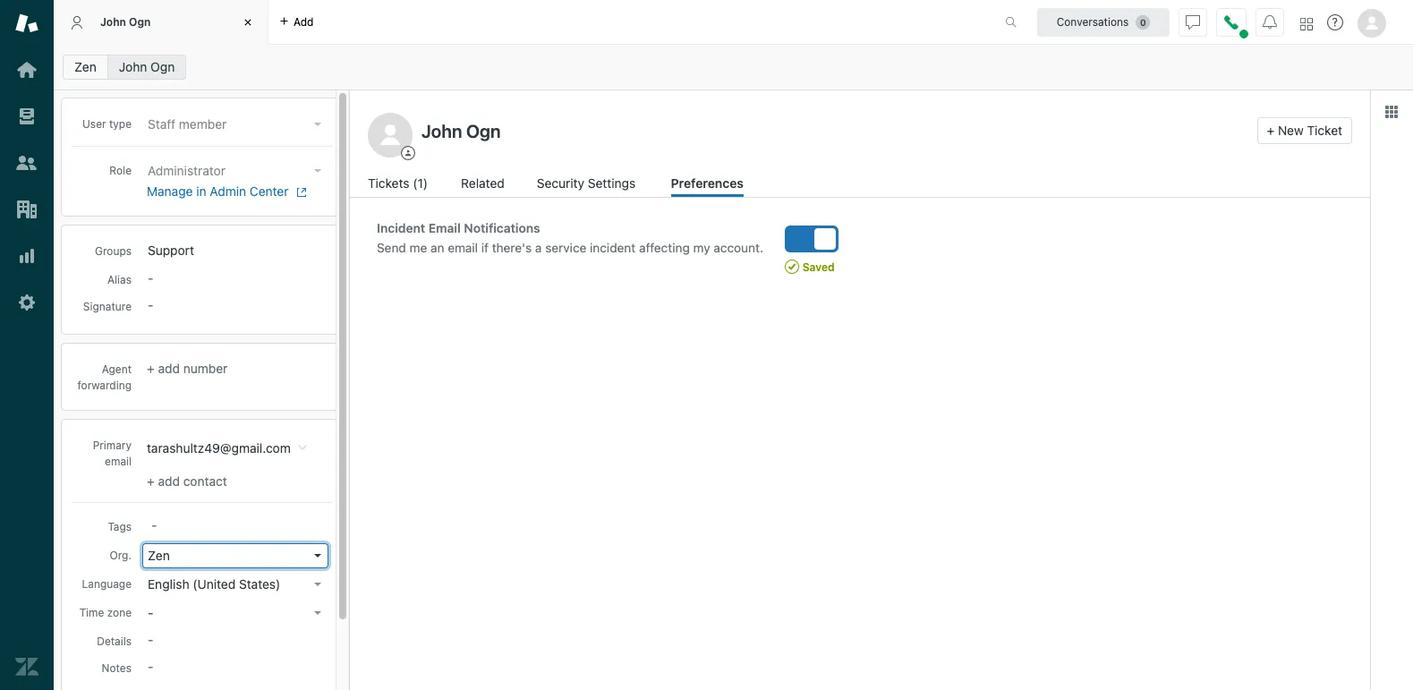 Task type: describe. For each thing, give the bounding box(es) containing it.
forwarding
[[77, 379, 132, 392]]

zen button
[[142, 544, 329, 569]]

add inside popup button
[[294, 15, 314, 28]]

incident
[[590, 241, 636, 255]]

+ add number
[[147, 361, 228, 376]]

ogn inside john ogn 'link'
[[151, 59, 175, 74]]

add for add contact
[[158, 474, 180, 489]]

details
[[97, 635, 132, 648]]

email inside incident email notifications send me an email if there's a service incident affecting my account.
[[448, 241, 478, 255]]

user
[[82, 117, 106, 131]]

zen link
[[63, 55, 108, 80]]

support
[[148, 243, 194, 258]]

affecting
[[639, 241, 690, 255]]

+ for + new ticket
[[1268, 123, 1275, 138]]

there's
[[492, 241, 532, 255]]

an
[[431, 241, 445, 255]]

language
[[82, 578, 132, 591]]

related link
[[461, 174, 507, 197]]

+ for + add number
[[147, 361, 155, 376]]

org.
[[110, 549, 132, 562]]

views image
[[15, 105, 39, 128]]

add button
[[269, 0, 325, 44]]

close image
[[239, 13, 257, 31]]

notes
[[102, 662, 132, 675]]

staff member
[[148, 116, 227, 132]]

zendesk products image
[[1301, 17, 1314, 30]]

add for add number
[[158, 361, 180, 376]]

zone
[[107, 606, 132, 620]]

tabs tab list
[[54, 0, 987, 45]]

administrator button
[[142, 159, 329, 184]]

ticket
[[1308, 123, 1343, 138]]

related
[[461, 176, 505, 191]]

conversations button
[[1038, 8, 1170, 36]]

get started image
[[15, 58, 39, 81]]

manage in admin center
[[147, 184, 289, 199]]

signature
[[83, 300, 132, 313]]

type
[[109, 117, 132, 131]]

user type
[[82, 117, 132, 131]]

+ for + add contact
[[147, 474, 155, 489]]

arrow down image for staff member
[[314, 123, 321, 126]]

arrow down image for administrator
[[314, 169, 321, 173]]

staff
[[148, 116, 176, 132]]

notifications image
[[1264, 15, 1278, 29]]

staff member button
[[142, 112, 329, 137]]

time zone
[[79, 606, 132, 620]]

english (united states) button
[[142, 572, 329, 597]]

+ add contact
[[147, 474, 227, 489]]

arrow down image for zen
[[314, 554, 321, 558]]

zen inside zen button
[[148, 548, 170, 563]]

conversations
[[1057, 15, 1129, 28]]

- button
[[142, 601, 329, 626]]

zendesk support image
[[15, 12, 39, 35]]

- field
[[144, 516, 329, 535]]

security settings
[[537, 176, 636, 191]]

primary
[[93, 439, 132, 452]]

zen inside zen link
[[74, 59, 97, 74]]

john ogn inside 'link'
[[119, 59, 175, 74]]

administrator
[[148, 163, 226, 178]]

alias
[[107, 273, 132, 287]]

preferences
[[671, 176, 744, 191]]

admin
[[210, 184, 246, 199]]

(1)
[[413, 176, 428, 191]]

email inside primary email
[[105, 455, 132, 468]]

incident email notifications send me an email if there's a service incident affecting my account.
[[377, 221, 764, 255]]

secondary element
[[54, 49, 1414, 85]]

john ogn inside 'tab'
[[100, 15, 151, 28]]



Task type: vqa. For each thing, say whether or not it's contained in the screenshot.
Apply
no



Task type: locate. For each thing, give the bounding box(es) containing it.
account.
[[714, 241, 764, 255]]

member
[[179, 116, 227, 132]]

center
[[250, 184, 289, 199]]

english
[[148, 577, 189, 592]]

ogn inside john ogn 'tab'
[[129, 15, 151, 28]]

button displays agent's chat status as invisible. image
[[1187, 15, 1201, 29]]

1 vertical spatial add
[[158, 361, 180, 376]]

my
[[694, 241, 711, 255]]

me
[[410, 241, 427, 255]]

manage
[[147, 184, 193, 199]]

+ new ticket
[[1268, 123, 1343, 138]]

arrow down image down - field
[[314, 554, 321, 558]]

states)
[[239, 577, 281, 592]]

groups
[[95, 244, 132, 258]]

1 vertical spatial zen
[[148, 548, 170, 563]]

0 vertical spatial email
[[448, 241, 478, 255]]

contact
[[183, 474, 227, 489]]

customers image
[[15, 151, 39, 175]]

1 vertical spatial john ogn
[[119, 59, 175, 74]]

-
[[148, 605, 154, 621]]

email
[[429, 221, 461, 236]]

john ogn link
[[107, 55, 186, 80]]

john up zen link
[[100, 15, 126, 28]]

tags
[[108, 520, 132, 534]]

zen up user on the top left of the page
[[74, 59, 97, 74]]

1 arrow down image from the top
[[314, 123, 321, 126]]

1 horizontal spatial email
[[448, 241, 478, 255]]

1 vertical spatial arrow down image
[[314, 583, 321, 587]]

0 horizontal spatial zen
[[74, 59, 97, 74]]

ogn down john ogn 'tab' in the left of the page
[[151, 59, 175, 74]]

time
[[79, 606, 104, 620]]

arrow down image inside zen button
[[314, 554, 321, 558]]

organizations image
[[15, 198, 39, 221]]

arrow down image for english (united states)
[[314, 583, 321, 587]]

(united
[[193, 577, 236, 592]]

0 vertical spatial zen
[[74, 59, 97, 74]]

2 arrow down image from the top
[[314, 169, 321, 173]]

arrow down image inside staff member button
[[314, 123, 321, 126]]

incident
[[377, 221, 426, 236]]

0 vertical spatial add
[[294, 15, 314, 28]]

number
[[183, 361, 228, 376]]

primary email
[[93, 439, 132, 468]]

agent
[[102, 363, 132, 376]]

email left if
[[448, 241, 478, 255]]

+
[[1268, 123, 1275, 138], [147, 361, 155, 376], [147, 474, 155, 489]]

tarashultz49@gmail.com
[[147, 441, 291, 456]]

john inside 'link'
[[119, 59, 147, 74]]

john ogn down john ogn 'tab' in the left of the page
[[119, 59, 175, 74]]

john right zen link
[[119, 59, 147, 74]]

preferences link
[[671, 174, 744, 197]]

+ inside button
[[1268, 123, 1275, 138]]

security
[[537, 176, 585, 191]]

None text field
[[416, 117, 1251, 144]]

1 arrow down image from the top
[[314, 554, 321, 558]]

zendesk image
[[15, 655, 39, 679]]

tickets (1) link
[[368, 174, 431, 197]]

main element
[[0, 0, 54, 690]]

if
[[482, 241, 489, 255]]

john ogn
[[100, 15, 151, 28], [119, 59, 175, 74]]

1 vertical spatial +
[[147, 361, 155, 376]]

john
[[100, 15, 126, 28], [119, 59, 147, 74]]

2 vertical spatial arrow down image
[[314, 612, 321, 615]]

arrow down image inside the - button
[[314, 612, 321, 615]]

admin image
[[15, 291, 39, 314]]

arrow down image
[[314, 123, 321, 126], [314, 169, 321, 173], [314, 612, 321, 615]]

+ left new at the right top
[[1268, 123, 1275, 138]]

ogn up john ogn 'link'
[[129, 15, 151, 28]]

get help image
[[1328, 14, 1344, 30]]

email down primary
[[105, 455, 132, 468]]

1 vertical spatial arrow down image
[[314, 169, 321, 173]]

reporting image
[[15, 244, 39, 268]]

manage in admin center link
[[147, 184, 321, 200]]

settings
[[588, 176, 636, 191]]

0 vertical spatial john ogn
[[100, 15, 151, 28]]

0 vertical spatial arrow down image
[[314, 554, 321, 558]]

security settings link
[[537, 174, 641, 197]]

arrow down image inside administrator button
[[314, 169, 321, 173]]

2 vertical spatial +
[[147, 474, 155, 489]]

1 vertical spatial john
[[119, 59, 147, 74]]

add right 'close' image
[[294, 15, 314, 28]]

arrow down image right states)
[[314, 583, 321, 587]]

3 arrow down image from the top
[[314, 612, 321, 615]]

0 vertical spatial john
[[100, 15, 126, 28]]

service
[[546, 241, 587, 255]]

0 vertical spatial ogn
[[129, 15, 151, 28]]

+ left contact
[[147, 474, 155, 489]]

add left contact
[[158, 474, 180, 489]]

email
[[448, 241, 478, 255], [105, 455, 132, 468]]

0 horizontal spatial email
[[105, 455, 132, 468]]

tickets (1)
[[368, 176, 428, 191]]

john ogn up john ogn 'link'
[[100, 15, 151, 28]]

add
[[294, 15, 314, 28], [158, 361, 180, 376], [158, 474, 180, 489]]

1 horizontal spatial zen
[[148, 548, 170, 563]]

zen
[[74, 59, 97, 74], [148, 548, 170, 563]]

new
[[1279, 123, 1304, 138]]

2 vertical spatial add
[[158, 474, 180, 489]]

zen up english
[[148, 548, 170, 563]]

ogn
[[129, 15, 151, 28], [151, 59, 175, 74]]

notifications
[[464, 221, 541, 236]]

john ogn tab
[[54, 0, 269, 45]]

english (united states)
[[148, 577, 281, 592]]

tickets
[[368, 176, 410, 191]]

a
[[535, 241, 542, 255]]

0 vertical spatial +
[[1268, 123, 1275, 138]]

in
[[196, 184, 207, 199]]

1 vertical spatial email
[[105, 455, 132, 468]]

0 vertical spatial arrow down image
[[314, 123, 321, 126]]

add left number
[[158, 361, 180, 376]]

apps image
[[1385, 105, 1400, 119]]

arrow down image inside english (united states) button
[[314, 583, 321, 587]]

send
[[377, 241, 406, 255]]

2 arrow down image from the top
[[314, 583, 321, 587]]

saved
[[803, 261, 835, 274]]

role
[[110, 164, 132, 177]]

arrow down image
[[314, 554, 321, 558], [314, 583, 321, 587]]

arrow down image for -
[[314, 612, 321, 615]]

agent forwarding
[[77, 363, 132, 392]]

1 vertical spatial ogn
[[151, 59, 175, 74]]

+ right agent
[[147, 361, 155, 376]]

+ new ticket button
[[1258, 117, 1353, 144]]

john inside 'tab'
[[100, 15, 126, 28]]



